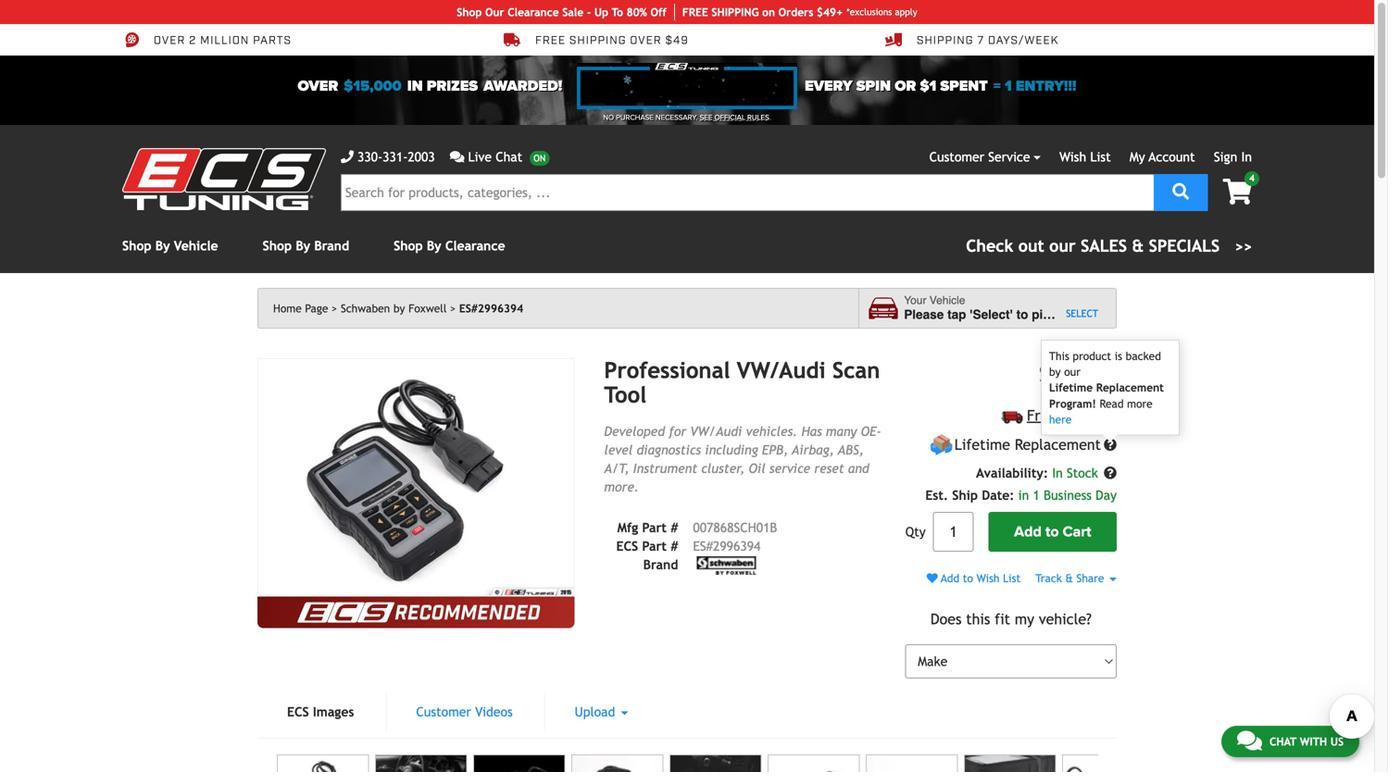 Task type: describe. For each thing, give the bounding box(es) containing it.
$15,000
[[344, 77, 402, 95]]

qty
[[906, 525, 926, 540]]

account
[[1149, 150, 1195, 164]]

over for over 2 million parts
[[154, 33, 185, 48]]

schwaben by foxwell
[[341, 302, 447, 315]]

select link
[[1066, 306, 1099, 321]]

my
[[1015, 611, 1035, 628]]

spent
[[940, 77, 988, 95]]

developed for vw/audi vehicles. has many oe- level diagnostics including epb, airbag, abs, a/t, instrument cluster, oil service reset and more.
[[604, 424, 881, 494]]

sale
[[562, 6, 584, 19]]

free for free shipping over $49
[[535, 33, 566, 48]]

customer service button
[[930, 147, 1041, 167]]

many
[[826, 424, 857, 439]]

$1
[[920, 77, 937, 95]]

see
[[700, 113, 713, 122]]

lifetime replacement
[[955, 436, 1101, 454]]

videos
[[475, 705, 513, 720]]

prizes
[[427, 77, 478, 95]]

mfg
[[617, 520, 638, 535]]

has
[[802, 424, 822, 439]]

lifetime inside this product is backed by our lifetime replacement program!
[[1049, 381, 1093, 394]]

over for over $15,000 in prizes
[[298, 77, 338, 95]]

abs,
[[838, 443, 864, 457]]

in for sign
[[1241, 150, 1252, 164]]

ecs tuning recommends this product. image
[[257, 597, 575, 628]]

to for add to wish list
[[963, 572, 973, 585]]

shop for shop by brand
[[263, 239, 292, 253]]

fit
[[995, 611, 1010, 628]]

oe-
[[861, 424, 881, 439]]

add for add to wish list
[[941, 572, 960, 585]]

2 question circle image from the top
[[1104, 467, 1117, 480]]

million
[[200, 33, 249, 48]]

80%
[[627, 6, 647, 19]]

in for availability:
[[1052, 466, 1063, 481]]

es#
[[693, 539, 713, 554]]

tool
[[604, 382, 647, 408]]

vw/audi inside developed for vw/audi vehicles. has many oe- level diagnostics including epb, airbag, abs, a/t, instrument cluster, oil service reset and more.
[[690, 424, 742, 439]]

home page link
[[273, 302, 337, 315]]

diagnostics
[[637, 443, 701, 457]]

ecs tuning image
[[122, 148, 326, 210]]

every spin or $1 spent = 1 entry!!!
[[805, 77, 1077, 95]]

shipping 7 days/week
[[917, 33, 1059, 48]]

including
[[705, 443, 758, 457]]

sign in link
[[1214, 150, 1252, 164]]

free shipping image
[[1002, 411, 1023, 424]]

day
[[1096, 488, 1117, 503]]

and
[[848, 461, 869, 476]]

page
[[305, 302, 328, 315]]

over 2 million parts
[[154, 33, 292, 48]]

& for sales
[[1132, 236, 1144, 256]]

please
[[904, 308, 944, 322]]

shop by clearance
[[394, 239, 505, 253]]

does
[[931, 611, 962, 628]]

.
[[769, 113, 771, 122]]

service
[[770, 461, 810, 476]]

mfg part #
[[617, 520, 678, 535]]

shipping inside shipping 7 days/week link
[[917, 33, 974, 48]]

customer for customer videos
[[416, 705, 471, 720]]

clearance for our
[[508, 6, 559, 19]]

to inside your vehicle please tap 'select' to pick a vehicle
[[1017, 308, 1028, 322]]

=
[[994, 77, 1001, 95]]

date:
[[982, 488, 1015, 503]]

replacement inside this product is backed by our lifetime replacement program!
[[1096, 381, 1164, 394]]

free
[[682, 6, 708, 19]]

shipping 7 days/week link
[[885, 31, 1059, 48]]

pick
[[1032, 308, 1057, 322]]

up
[[594, 6, 608, 19]]

Search text field
[[341, 174, 1154, 211]]

4 link
[[1208, 171, 1260, 207]]

official
[[714, 113, 746, 122]]

1 vertical spatial ecs
[[287, 705, 309, 720]]

spin
[[856, 77, 891, 95]]

*exclusions
[[847, 6, 892, 17]]

or
[[895, 77, 916, 95]]

chat with us
[[1270, 735, 1344, 748]]

1 # from the top
[[671, 520, 678, 535]]

007868sch01b ecs part #
[[616, 520, 777, 554]]

ship
[[952, 488, 978, 503]]

shop for shop by vehicle
[[122, 239, 151, 253]]

shop by brand link
[[263, 239, 349, 253]]

1 vertical spatial replacement
[[1015, 436, 1101, 454]]

our
[[485, 6, 504, 19]]

no purchase necessary. see official rules .
[[603, 113, 771, 122]]

4
[[1249, 173, 1255, 183]]

vw/audi inside professional vw/audi scan tool
[[737, 358, 826, 383]]

0 horizontal spatial in
[[407, 77, 423, 95]]

over $15,000 in prizes
[[298, 77, 478, 95]]

shipping
[[570, 33, 627, 48]]

shop our clearance sale - up to 80% off link
[[457, 4, 675, 20]]

availability:
[[976, 466, 1048, 481]]

on
[[762, 6, 775, 19]]

over
[[630, 33, 662, 48]]

free shipping over $49 link
[[504, 31, 689, 48]]

by inside this product is backed by our lifetime replacement program!
[[1049, 365, 1061, 378]]

customer for customer service
[[930, 150, 985, 164]]

here link
[[1049, 413, 1072, 426]]

007868sch01b
[[693, 520, 777, 535]]

ecs inside 007868sch01b ecs part #
[[616, 539, 638, 554]]

*exclusions apply link
[[847, 5, 918, 19]]

2003
[[408, 150, 435, 164]]

tap
[[948, 308, 966, 322]]

by for vehicle
[[155, 239, 170, 253]]

is
[[1115, 350, 1123, 363]]

$49+
[[817, 6, 843, 19]]

no
[[603, 113, 614, 122]]

live
[[468, 150, 492, 164]]

live chat link
[[450, 147, 550, 167]]

# inside 007868sch01b ecs part #
[[671, 539, 678, 554]]



Task type: locate. For each thing, give the bounding box(es) containing it.
my account link
[[1130, 150, 1195, 164]]

professional vw/audi scan tool
[[604, 358, 880, 408]]

brand down mfg part #
[[643, 557, 678, 572]]

apply
[[895, 6, 918, 17]]

airbag,
[[792, 443, 834, 457]]

vehicle
[[174, 239, 218, 253], [930, 294, 966, 307]]

part right mfg at the left bottom
[[642, 520, 667, 535]]

-
[[587, 6, 591, 19]]

by for brand
[[296, 239, 310, 253]]

0 vertical spatial wish
[[1060, 150, 1087, 164]]

1 down availability: in stock
[[1033, 488, 1040, 503]]

this product is backed by our lifetime replacement program!
[[1049, 350, 1164, 410]]

does this fit my vehicle?
[[931, 611, 1092, 628]]

chat with us link
[[1222, 726, 1360, 758]]

1 vertical spatial vw/audi
[[690, 424, 742, 439]]

1 vertical spatial #
[[671, 539, 678, 554]]

over left the $15,000
[[298, 77, 338, 95]]

0 vertical spatial free
[[535, 33, 566, 48]]

$49
[[665, 33, 689, 48]]

over left 2
[[154, 33, 185, 48]]

1 horizontal spatial vehicle
[[930, 294, 966, 307]]

1 vertical spatial question circle image
[[1104, 467, 1117, 480]]

0 vertical spatial by
[[393, 302, 405, 315]]

0 vertical spatial vw/audi
[[737, 358, 826, 383]]

1 vertical spatial vehicle
[[930, 294, 966, 307]]

home
[[273, 302, 302, 315]]

wish up the this
[[977, 572, 1000, 585]]

free for free shipping
[[1027, 407, 1057, 424]]

0 vertical spatial vehicle
[[174, 239, 218, 253]]

brand for es# 2996394 brand
[[643, 557, 678, 572]]

0 horizontal spatial free
[[535, 33, 566, 48]]

0 vertical spatial shipping
[[917, 33, 974, 48]]

necessary.
[[656, 113, 698, 122]]

0 horizontal spatial add
[[941, 572, 960, 585]]

1 horizontal spatial lifetime
[[1049, 381, 1093, 394]]

1 vertical spatial chat
[[1270, 735, 1297, 748]]

0 vertical spatial brand
[[314, 239, 349, 253]]

1 horizontal spatial by
[[296, 239, 310, 253]]

share
[[1077, 572, 1104, 585]]

free shipping
[[1027, 407, 1117, 424]]

None text field
[[933, 512, 974, 552]]

free inside 'link'
[[535, 33, 566, 48]]

1 horizontal spatial customer
[[930, 150, 985, 164]]

0 horizontal spatial chat
[[496, 150, 523, 164]]

1 horizontal spatial by
[[1049, 365, 1061, 378]]

0 horizontal spatial list
[[1003, 572, 1021, 585]]

customer inside dropdown button
[[930, 150, 985, 164]]

1 vertical spatial clearance
[[445, 239, 505, 253]]

1 vertical spatial 1
[[1033, 488, 1040, 503]]

entry!!!
[[1016, 77, 1077, 95]]

by for clearance
[[427, 239, 441, 253]]

1 horizontal spatial add
[[1014, 523, 1042, 541]]

schwaben
[[341, 302, 390, 315]]

add inside button
[[1014, 523, 1042, 541]]

331-
[[383, 150, 408, 164]]

phone image
[[341, 151, 354, 163]]

availability: in stock
[[976, 466, 1102, 481]]

over
[[154, 33, 185, 48], [298, 77, 338, 95]]

foxwell
[[409, 302, 447, 315]]

0 horizontal spatial &
[[1066, 572, 1073, 585]]

question circle image up day
[[1104, 467, 1117, 480]]

customer videos link
[[387, 694, 542, 731]]

0 vertical spatial question circle image
[[1104, 439, 1117, 452]]

replacement down here link
[[1015, 436, 1101, 454]]

this product is lifetime replacement eligible image
[[930, 434, 953, 457]]

here
[[1049, 413, 1072, 426]]

0 horizontal spatial by
[[393, 302, 405, 315]]

service
[[988, 150, 1030, 164]]

vw/audi up vehicles.
[[737, 358, 826, 383]]

chat left with
[[1270, 735, 1297, 748]]

shop for shop by clearance
[[394, 239, 423, 253]]

1 horizontal spatial free
[[1027, 407, 1057, 424]]

0 vertical spatial 1
[[1005, 77, 1012, 95]]

1 horizontal spatial chat
[[1270, 735, 1297, 748]]

by up home page link
[[296, 239, 310, 253]]

330-331-2003 link
[[341, 147, 435, 167]]

2 horizontal spatial to
[[1046, 523, 1059, 541]]

1 vertical spatial by
[[1049, 365, 1061, 378]]

0 vertical spatial in
[[1241, 150, 1252, 164]]

clearance inside "link"
[[508, 6, 559, 19]]

1 horizontal spatial shipping
[[1061, 407, 1117, 424]]

1 vertical spatial lifetime
[[955, 436, 1010, 454]]

clearance for by
[[445, 239, 505, 253]]

ping
[[735, 6, 759, 19]]

customer left service
[[930, 150, 985, 164]]

shopping cart image
[[1223, 179, 1252, 205]]

1 horizontal spatial wish
[[1060, 150, 1087, 164]]

reset
[[814, 461, 844, 476]]

in up business
[[1052, 466, 1063, 481]]

part inside 007868sch01b ecs part #
[[642, 539, 667, 554]]

est.
[[926, 488, 948, 503]]

replacement up more
[[1096, 381, 1164, 394]]

shop for shop our clearance sale - up to 80% off
[[457, 6, 482, 19]]

this
[[966, 611, 990, 628]]

in left prizes
[[407, 77, 423, 95]]

0 horizontal spatial to
[[963, 572, 973, 585]]

0 horizontal spatial ecs
[[287, 705, 309, 720]]

0 vertical spatial ecs
[[616, 539, 638, 554]]

1 horizontal spatial to
[[1017, 308, 1028, 322]]

0 vertical spatial chat
[[496, 150, 523, 164]]

es#2996394 - 007868sch01b - professional vw/audi scan tool - developed for vw/audi vehicles. has many oe-level diagnostics including epb, airbag, abs, a/t, instrument cluster, oil service reset and more. - schwaben by foxwell - audi volkswagen image
[[257, 358, 575, 597], [277, 755, 369, 772], [375, 755, 467, 772], [473, 755, 565, 772], [571, 755, 663, 772], [670, 755, 762, 772], [768, 755, 860, 772], [866, 755, 958, 772], [964, 755, 1056, 772], [1062, 755, 1154, 772]]

wish
[[1060, 150, 1087, 164], [977, 572, 1000, 585]]

2 vertical spatial to
[[963, 572, 973, 585]]

sign
[[1214, 150, 1238, 164]]

by down ecs tuning image
[[155, 239, 170, 253]]

question circle image down read more here
[[1104, 439, 1117, 452]]

1 vertical spatial list
[[1003, 572, 1021, 585]]

0 vertical spatial clearance
[[508, 6, 559, 19]]

3 by from the left
[[427, 239, 441, 253]]

2 part from the top
[[642, 539, 667, 554]]

a
[[1061, 308, 1068, 322]]

1 horizontal spatial &
[[1132, 236, 1144, 256]]

free right "free shipping" icon
[[1027, 407, 1057, 424]]

add down est. ship date: in 1 business day
[[1014, 523, 1042, 541]]

0 horizontal spatial clearance
[[445, 239, 505, 253]]

wish list link
[[1060, 150, 1111, 164]]

add to wish list link
[[927, 572, 1021, 585]]

sales & specials link
[[966, 233, 1252, 258]]

wish right service
[[1060, 150, 1087, 164]]

1 vertical spatial shipping
[[1061, 407, 1117, 424]]

1 horizontal spatial 1
[[1033, 488, 1040, 503]]

to left cart
[[1046, 523, 1059, 541]]

to inside button
[[1046, 523, 1059, 541]]

to left pick
[[1017, 308, 1028, 322]]

1 vertical spatial wish
[[977, 572, 1000, 585]]

list left track
[[1003, 572, 1021, 585]]

0 horizontal spatial wish
[[977, 572, 1000, 585]]

1 horizontal spatial clearance
[[508, 6, 559, 19]]

1 vertical spatial free
[[1027, 407, 1057, 424]]

0 vertical spatial list
[[1090, 150, 1111, 164]]

schwaben by foxwell image
[[693, 557, 762, 575]]

2 # from the top
[[671, 539, 678, 554]]

vehicle down ecs tuning image
[[174, 239, 218, 253]]

add for add to cart
[[1014, 523, 1042, 541]]

1 horizontal spatial in
[[1018, 488, 1029, 503]]

heart image
[[927, 573, 938, 584]]

question circle image
[[1104, 439, 1117, 452], [1104, 467, 1117, 480]]

1 horizontal spatial in
[[1241, 150, 1252, 164]]

0 vertical spatial in
[[407, 77, 423, 95]]

1 horizontal spatial over
[[298, 77, 338, 95]]

1 vertical spatial add
[[941, 572, 960, 585]]

7
[[978, 33, 985, 48]]

my account
[[1130, 150, 1195, 164]]

0 horizontal spatial brand
[[314, 239, 349, 253]]

1 question circle image from the top
[[1104, 439, 1117, 452]]

add
[[1014, 523, 1042, 541], [941, 572, 960, 585]]

1 vertical spatial customer
[[416, 705, 471, 720]]

shop by brand
[[263, 239, 349, 253]]

&
[[1132, 236, 1144, 256], [1066, 572, 1073, 585]]

brand for shop by brand
[[314, 239, 349, 253]]

lifetime down our
[[1049, 381, 1093, 394]]

0 horizontal spatial shipping
[[917, 33, 974, 48]]

clearance right "our" on the left of page
[[508, 6, 559, 19]]

add to wish list
[[938, 572, 1021, 585]]

0 vertical spatial part
[[642, 520, 667, 535]]

with
[[1300, 735, 1327, 748]]

0 horizontal spatial vehicle
[[174, 239, 218, 253]]

search image
[[1173, 183, 1189, 200]]

0 horizontal spatial 1
[[1005, 77, 1012, 95]]

read more here
[[1049, 397, 1153, 426]]

0 vertical spatial #
[[671, 520, 678, 535]]

lifetime down "free shipping" icon
[[955, 436, 1010, 454]]

& right sales
[[1132, 236, 1144, 256]]

0 horizontal spatial in
[[1052, 466, 1063, 481]]

es# 2996394 brand
[[643, 539, 761, 572]]

to right heart image
[[963, 572, 973, 585]]

scan
[[832, 358, 880, 383]]

by down this
[[1049, 365, 1061, 378]]

0 horizontal spatial lifetime
[[955, 436, 1010, 454]]

0 horizontal spatial by
[[155, 239, 170, 253]]

0 vertical spatial replacement
[[1096, 381, 1164, 394]]

by up 'foxwell'
[[427, 239, 441, 253]]

comments image
[[1237, 730, 1262, 752]]

brand
[[314, 239, 349, 253], [643, 557, 678, 572]]

1 horizontal spatial ecs
[[616, 539, 638, 554]]

program!
[[1049, 397, 1096, 410]]

clearance up es#2996394
[[445, 239, 505, 253]]

part down mfg part #
[[642, 539, 667, 554]]

shop
[[457, 6, 482, 19], [122, 239, 151, 253], [263, 239, 292, 253], [394, 239, 423, 253]]

1 vertical spatial over
[[298, 77, 338, 95]]

level
[[604, 443, 633, 457]]

by left 'foxwell'
[[393, 302, 405, 315]]

vehicle inside your vehicle please tap 'select' to pick a vehicle
[[930, 294, 966, 307]]

& for track
[[1066, 572, 1073, 585]]

0 vertical spatial &
[[1132, 236, 1144, 256]]

business
[[1044, 488, 1092, 503]]

free ship ping on orders $49+ *exclusions apply
[[682, 6, 918, 19]]

1 vertical spatial part
[[642, 539, 667, 554]]

free shipping over $49
[[535, 33, 689, 48]]

home page
[[273, 302, 328, 315]]

0 vertical spatial lifetime
[[1049, 381, 1093, 394]]

# left es#
[[671, 539, 678, 554]]

0 vertical spatial customer
[[930, 150, 985, 164]]

shop inside "link"
[[457, 6, 482, 19]]

comments image
[[450, 151, 464, 163]]

part
[[642, 520, 667, 535], [642, 539, 667, 554]]

1 right =
[[1005, 77, 1012, 95]]

0 horizontal spatial over
[[154, 33, 185, 48]]

0 vertical spatial to
[[1017, 308, 1028, 322]]

1 horizontal spatial list
[[1090, 150, 1111, 164]]

customer videos
[[416, 705, 513, 720]]

brand up page
[[314, 239, 349, 253]]

rules
[[747, 113, 769, 122]]

ecs left images
[[287, 705, 309, 720]]

& right track
[[1066, 572, 1073, 585]]

1 vertical spatial in
[[1052, 466, 1063, 481]]

chat right live
[[496, 150, 523, 164]]

developed
[[604, 424, 665, 439]]

330-331-2003
[[358, 150, 435, 164]]

read
[[1100, 397, 1124, 410]]

ecs tuning 'spin to win' contest logo image
[[577, 63, 798, 109]]

2 by from the left
[[296, 239, 310, 253]]

1 vertical spatial in
[[1018, 488, 1029, 503]]

add to cart button
[[989, 512, 1117, 552]]

0 vertical spatial over
[[154, 33, 185, 48]]

vehicle up tap
[[930, 294, 966, 307]]

customer left videos at the bottom left
[[416, 705, 471, 720]]

clearance
[[508, 6, 559, 19], [445, 239, 505, 253]]

2 horizontal spatial by
[[427, 239, 441, 253]]

free
[[535, 33, 566, 48], [1027, 407, 1057, 424]]

in down availability:
[[1018, 488, 1029, 503]]

0 horizontal spatial customer
[[416, 705, 471, 720]]

brand inside es# 2996394 brand
[[643, 557, 678, 572]]

1 part from the top
[[642, 520, 667, 535]]

ship
[[712, 6, 735, 19]]

list left my
[[1090, 150, 1111, 164]]

# up es# 2996394 brand
[[671, 520, 678, 535]]

1 vertical spatial to
[[1046, 523, 1059, 541]]

est. ship date: in 1 business day
[[926, 488, 1117, 503]]

in right "sign"
[[1241, 150, 1252, 164]]

upload
[[575, 705, 619, 720]]

vehicles.
[[746, 424, 798, 439]]

your vehicle please tap 'select' to pick a vehicle
[[904, 294, 1114, 322]]

1 vertical spatial &
[[1066, 572, 1073, 585]]

1 by from the left
[[155, 239, 170, 253]]

1 horizontal spatial brand
[[643, 557, 678, 572]]

free down shop our clearance sale - up to 80% off
[[535, 33, 566, 48]]

schwaben by foxwell link
[[341, 302, 456, 315]]

vehicle?
[[1039, 611, 1092, 628]]

to for add to cart
[[1046, 523, 1059, 541]]

0 vertical spatial add
[[1014, 523, 1042, 541]]

backed
[[1126, 350, 1161, 363]]

shop by vehicle link
[[122, 239, 218, 253]]

ecs down mfg at the left bottom
[[616, 539, 638, 554]]

vw/audi up including
[[690, 424, 742, 439]]

add right heart image
[[941, 572, 960, 585]]

1 vertical spatial brand
[[643, 557, 678, 572]]

see official rules link
[[700, 112, 769, 123]]

your
[[904, 294, 927, 307]]

off
[[651, 6, 667, 19]]

shop by clearance link
[[394, 239, 505, 253]]



Task type: vqa. For each thing, say whether or not it's contained in the screenshot.
product
yes



